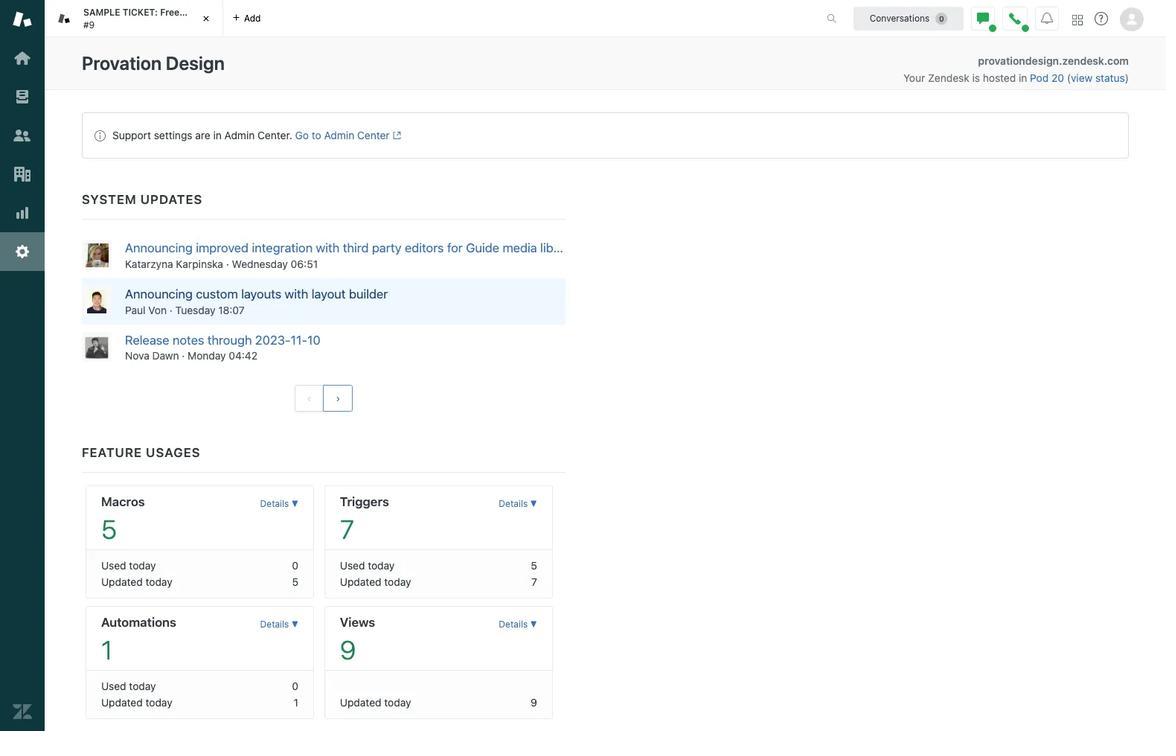 Task type: describe. For each thing, give the bounding box(es) containing it.
release
[[125, 332, 169, 347]]

center.
[[258, 129, 292, 141]]

#9
[[83, 19, 95, 30]]

2023-
[[255, 332, 291, 347]]

details for 9
[[499, 619, 528, 630]]

release notes through 2023-11-10
[[125, 332, 321, 347]]

updated today for 9
[[340, 696, 411, 709]]

katarzyna karpinska
[[125, 257, 223, 270]]

pod 20 link
[[1030, 71, 1067, 84]]

paul
[[125, 303, 146, 316]]

used for 7
[[340, 559, 365, 572]]

automations
[[101, 615, 176, 630]]

admin image
[[13, 242, 32, 261]]

view
[[1071, 71, 1093, 84]]

is
[[973, 71, 980, 84]]

1 vertical spatial 7
[[532, 576, 537, 588]]

updated for 1
[[101, 696, 143, 709]]

7 inside triggers 7
[[340, 514, 354, 545]]

wednesday 06:51
[[232, 257, 318, 270]]

feature usages
[[82, 445, 201, 460]]

through
[[207, 332, 252, 347]]

von
[[148, 303, 167, 316]]

5 for updated today
[[292, 576, 299, 588]]

settings
[[154, 129, 192, 141]]

sample ticket: free repair #9
[[83, 7, 208, 30]]

automations 1
[[101, 615, 176, 665]]

main element
[[0, 0, 45, 731]]

used for 5
[[101, 559, 126, 572]]

organizations image
[[13, 165, 32, 184]]

used today for 1
[[101, 680, 156, 693]]

1 horizontal spatial 1
[[294, 696, 299, 709]]

monday
[[188, 349, 226, 362]]

close image
[[199, 11, 214, 26]]

announcing custom layouts with layout builder
[[125, 286, 388, 301]]

monday 04:42
[[188, 349, 258, 362]]

announcing improved integration with third party editors for guide media library
[[125, 240, 576, 255]]

zendesk
[[928, 71, 970, 84]]

macros
[[101, 495, 145, 510]]

get started image
[[13, 48, 32, 68]]

0 horizontal spatial in
[[213, 129, 222, 141]]

› button
[[323, 385, 353, 412]]

feature
[[82, 445, 142, 460]]

tabs tab list
[[45, 0, 812, 37]]

third
[[343, 240, 369, 255]]

system updates
[[82, 192, 203, 207]]

ticket:
[[123, 7, 158, 18]]

‹ button
[[294, 385, 324, 412]]

katarzyna
[[125, 257, 173, 270]]

go to admin center link
[[295, 129, 401, 141]]

(
[[1067, 71, 1071, 84]]

details ▼ for 7
[[499, 498, 537, 510]]

0 for 5
[[292, 559, 299, 572]]

18:07
[[218, 303, 245, 316]]

updates
[[140, 192, 203, 207]]

views 9
[[340, 615, 375, 665]]

sample
[[83, 7, 120, 18]]

provation design
[[82, 52, 225, 74]]

zendesk image
[[13, 702, 32, 721]]

updated today for 5
[[101, 576, 172, 588]]

dawn
[[152, 349, 179, 362]]

▼ for 5
[[292, 498, 299, 510]]

add button
[[223, 0, 270, 36]]

.zendesk.com
[[1059, 54, 1129, 67]]

updated for 5
[[101, 576, 143, 588]]

status
[[1096, 71, 1126, 84]]

macros 5
[[101, 495, 145, 545]]

details for 1
[[260, 619, 289, 630]]

wednesday
[[232, 257, 288, 270]]

‹
[[307, 393, 312, 405]]

guide
[[466, 240, 500, 255]]

nova
[[125, 349, 150, 362]]

20
[[1052, 71, 1065, 84]]

are
[[195, 129, 210, 141]]

provation
[[82, 52, 162, 74]]

support settings are in admin center.
[[112, 129, 292, 141]]

provationdesign
[[978, 54, 1059, 67]]

free
[[160, 7, 180, 18]]

details ▼ for 1
[[260, 619, 299, 630]]

center
[[357, 129, 390, 141]]

improved
[[196, 240, 249, 255]]

support
[[112, 129, 151, 141]]

5 for used today
[[531, 559, 537, 572]]

view status link
[[1071, 71, 1126, 84]]

library
[[541, 240, 576, 255]]

pod
[[1030, 71, 1049, 84]]

›
[[336, 393, 341, 405]]



Task type: locate. For each thing, give the bounding box(es) containing it.
editors
[[405, 240, 444, 255]]

updated for 7
[[340, 576, 382, 588]]

provationdesign .zendesk.com your zendesk is hosted in pod 20 ( view status )
[[904, 54, 1129, 84]]

1 vertical spatial with
[[285, 286, 308, 301]]

▼ for 1
[[292, 619, 299, 630]]

▼ for 9
[[531, 619, 537, 630]]

notes
[[173, 332, 204, 347]]

for
[[447, 240, 463, 255]]

notifications image
[[1042, 12, 1053, 24]]

with for layouts
[[285, 286, 308, 301]]

used down triggers 7
[[340, 559, 365, 572]]

1 vertical spatial in
[[213, 129, 222, 141]]

tuesday 18:07
[[175, 303, 245, 316]]

1 inside automations 1
[[101, 635, 113, 665]]

button displays agent's chat status as online. image
[[978, 12, 989, 24]]

details for 7
[[499, 498, 528, 510]]

0 for 1
[[292, 680, 299, 693]]

add
[[244, 12, 261, 23]]

1 horizontal spatial in
[[1019, 71, 1028, 84]]

0 vertical spatial with
[[316, 240, 340, 255]]

announcing
[[125, 240, 193, 255], [125, 286, 193, 301]]

with down 06:51
[[285, 286, 308, 301]]

updated up automations
[[101, 576, 143, 588]]

zendesk support image
[[13, 10, 32, 29]]

repair
[[182, 7, 208, 18]]

1 horizontal spatial with
[[316, 240, 340, 255]]

used today down macros 5
[[101, 559, 156, 572]]

0
[[292, 559, 299, 572], [292, 680, 299, 693]]

updated down views 9
[[340, 696, 382, 709]]

7
[[340, 514, 354, 545], [532, 576, 537, 588]]

admin left center.
[[225, 129, 255, 141]]

updated today
[[101, 576, 172, 588], [340, 576, 411, 588], [101, 696, 172, 709], [340, 696, 411, 709]]

1 horizontal spatial 7
[[532, 576, 537, 588]]

used today for 7
[[340, 559, 395, 572]]

updated today up automations
[[101, 576, 172, 588]]

design
[[166, 52, 225, 74]]

updated
[[101, 576, 143, 588], [340, 576, 382, 588], [101, 696, 143, 709], [340, 696, 382, 709]]

in right are
[[213, 129, 222, 141]]

get help image
[[1095, 12, 1109, 25]]

0 vertical spatial 1
[[101, 635, 113, 665]]

used today down automations 1
[[101, 680, 156, 693]]

tab containing sample ticket: free repair
[[45, 0, 223, 37]]

0 horizontal spatial 7
[[340, 514, 354, 545]]

in left pod
[[1019, 71, 1028, 84]]

customers image
[[13, 126, 32, 145]]

hosted
[[983, 71, 1016, 84]]

today
[[129, 559, 156, 572], [368, 559, 395, 572], [146, 576, 172, 588], [384, 576, 411, 588], [129, 680, 156, 693], [146, 696, 172, 709], [384, 696, 411, 709]]

updated today for 1
[[101, 696, 172, 709]]

in
[[1019, 71, 1028, 84], [213, 129, 222, 141]]

9
[[340, 635, 356, 665], [531, 696, 537, 709]]

details for 5
[[260, 498, 289, 510]]

2 vertical spatial 5
[[292, 576, 299, 588]]

triggers
[[340, 495, 389, 510]]

with left third
[[316, 240, 340, 255]]

1 vertical spatial 1
[[294, 696, 299, 709]]

▼
[[292, 498, 299, 510], [531, 498, 537, 510], [292, 619, 299, 630], [531, 619, 537, 630]]

updated today down views 9
[[340, 696, 411, 709]]

2 horizontal spatial 5
[[531, 559, 537, 572]]

0 horizontal spatial with
[[285, 286, 308, 301]]

0 horizontal spatial 5
[[101, 514, 117, 545]]

triggers 7
[[340, 495, 389, 545]]

your
[[904, 71, 926, 84]]

(opens in a new tab) image
[[390, 131, 401, 140]]

updated today down automations 1
[[101, 696, 172, 709]]

used for 1
[[101, 680, 126, 693]]

0 vertical spatial 5
[[101, 514, 117, 545]]

views
[[340, 615, 375, 630]]

to
[[312, 129, 321, 141]]

updated for 9
[[340, 696, 382, 709]]

status containing support settings are in admin center.
[[82, 112, 1129, 159]]

custom
[[196, 286, 238, 301]]

0 vertical spatial announcing
[[125, 240, 193, 255]]

1
[[101, 635, 113, 665], [294, 696, 299, 709]]

)
[[1126, 71, 1129, 84]]

announcing for announcing improved integration with third party editors for guide media library
[[125, 240, 193, 255]]

layouts
[[241, 286, 282, 301]]

1 horizontal spatial 9
[[531, 696, 537, 709]]

1 horizontal spatial 5
[[292, 576, 299, 588]]

used down automations 1
[[101, 680, 126, 693]]

updated up views
[[340, 576, 382, 588]]

go to admin center
[[295, 129, 390, 141]]

karpinska
[[176, 257, 223, 270]]

11-
[[291, 332, 307, 347]]

0 vertical spatial 0
[[292, 559, 299, 572]]

1 admin from the left
[[225, 129, 255, 141]]

with for integration
[[316, 240, 340, 255]]

details
[[260, 498, 289, 510], [499, 498, 528, 510], [260, 619, 289, 630], [499, 619, 528, 630]]

details ▼ for 5
[[260, 498, 299, 510]]

in inside the provationdesign .zendesk.com your zendesk is hosted in pod 20 ( view status )
[[1019, 71, 1028, 84]]

2 0 from the top
[[292, 680, 299, 693]]

usages
[[146, 445, 201, 460]]

▼ for 7
[[531, 498, 537, 510]]

used today
[[101, 559, 156, 572], [340, 559, 395, 572], [101, 680, 156, 693]]

integration
[[252, 240, 313, 255]]

announcing for announcing custom layouts with layout builder
[[125, 286, 193, 301]]

updated down automations 1
[[101, 696, 143, 709]]

0 vertical spatial 9
[[340, 635, 356, 665]]

2 admin from the left
[[324, 129, 355, 141]]

used today for 5
[[101, 559, 156, 572]]

updated today up views
[[340, 576, 411, 588]]

2 announcing from the top
[[125, 286, 193, 301]]

updated today for 7
[[340, 576, 411, 588]]

used
[[101, 559, 126, 572], [340, 559, 365, 572], [101, 680, 126, 693]]

5
[[101, 514, 117, 545], [531, 559, 537, 572], [292, 576, 299, 588]]

zendesk products image
[[1073, 15, 1083, 25]]

party
[[372, 240, 402, 255]]

announcing up von
[[125, 286, 193, 301]]

tab
[[45, 0, 223, 37]]

1 vertical spatial 0
[[292, 680, 299, 693]]

0 vertical spatial in
[[1019, 71, 1028, 84]]

system
[[82, 192, 137, 207]]

9 inside views 9
[[340, 635, 356, 665]]

media
[[503, 240, 537, 255]]

views image
[[13, 87, 32, 106]]

5 inside macros 5
[[101, 514, 117, 545]]

1 vertical spatial announcing
[[125, 286, 193, 301]]

1 vertical spatial 9
[[531, 696, 537, 709]]

details ▼ for 9
[[499, 619, 537, 630]]

with
[[316, 240, 340, 255], [285, 286, 308, 301]]

tuesday
[[175, 303, 216, 316]]

1 vertical spatial 5
[[531, 559, 537, 572]]

1 0 from the top
[[292, 559, 299, 572]]

0 horizontal spatial 1
[[101, 635, 113, 665]]

conversations button
[[854, 6, 964, 30]]

0 horizontal spatial admin
[[225, 129, 255, 141]]

announcing up katarzyna
[[125, 240, 193, 255]]

used down macros 5
[[101, 559, 126, 572]]

0 horizontal spatial 9
[[340, 635, 356, 665]]

0 vertical spatial 7
[[340, 514, 354, 545]]

06:51
[[291, 257, 318, 270]]

used today down triggers 7
[[340, 559, 395, 572]]

10
[[307, 332, 321, 347]]

conversations
[[870, 12, 930, 23]]

admin right to
[[324, 129, 355, 141]]

paul von
[[125, 303, 167, 316]]

1 announcing from the top
[[125, 240, 193, 255]]

layout
[[312, 286, 346, 301]]

status
[[82, 112, 1129, 159]]

admin
[[225, 129, 255, 141], [324, 129, 355, 141]]

builder
[[349, 286, 388, 301]]

1 horizontal spatial admin
[[324, 129, 355, 141]]

go
[[295, 129, 309, 141]]

04:42
[[229, 349, 258, 362]]

nova dawn
[[125, 349, 179, 362]]

reporting image
[[13, 203, 32, 223]]

details ▼
[[260, 498, 299, 510], [499, 498, 537, 510], [260, 619, 299, 630], [499, 619, 537, 630]]



Task type: vqa. For each thing, say whether or not it's contained in the screenshot.


